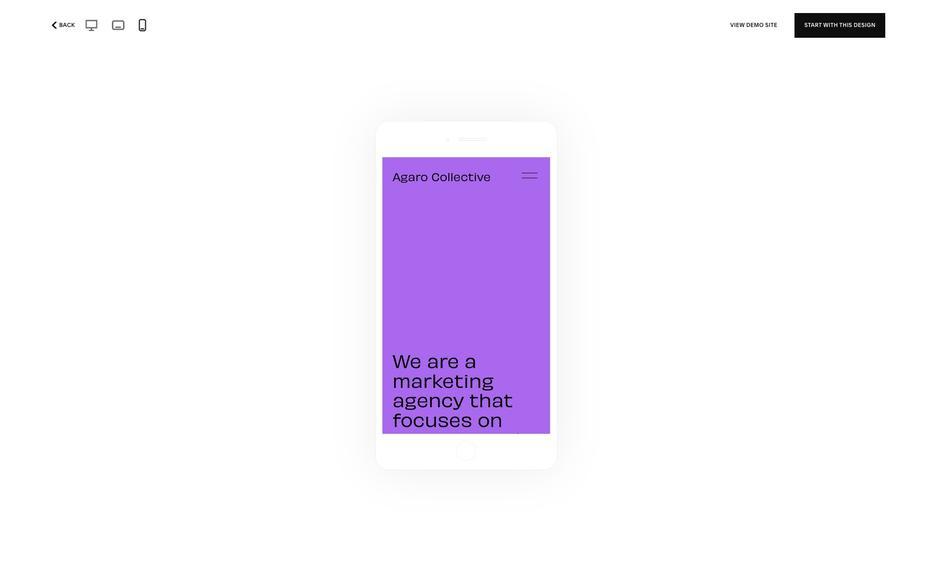 Task type: describe. For each thing, give the bounding box(es) containing it.
portfolio
[[68, 22, 98, 31]]

design
[[854, 22, 876, 28]]

preview template on a tablet device image
[[110, 18, 127, 33]]

local
[[294, 22, 313, 31]]

mycelium
[[345, 451, 383, 460]]

preview template on a mobile device image
[[136, 18, 149, 32]]

view demo site
[[731, 22, 778, 28]]

2 - from the left
[[99, 22, 102, 31]]

memberships
[[104, 22, 151, 31]]

online
[[20, 22, 42, 31]]

back button
[[47, 15, 78, 35]]

start with this design
[[805, 22, 876, 28]]

scheduling
[[179, 22, 218, 31]]

back
[[59, 22, 75, 28]]

preview template on a desktop device image
[[82, 18, 101, 32]]

7 - from the left
[[290, 22, 293, 31]]

6 - from the left
[[254, 22, 257, 31]]



Task type: vqa. For each thing, say whether or not it's contained in the screenshot.
This at right top
yes



Task type: locate. For each thing, give the bounding box(es) containing it.
quinn image
[[72, 0, 315, 58]]

store
[[44, 22, 62, 31]]

- left courses
[[220, 22, 223, 31]]

1 - from the left
[[64, 22, 67, 31]]

site
[[766, 22, 778, 28]]

- right store
[[64, 22, 67, 31]]

blog
[[158, 22, 173, 31]]

- left the preview template on a tablet device "image" on the top left of page
[[99, 22, 102, 31]]

view demo site link
[[731, 13, 778, 38]]

mycelium image
[[345, 119, 587, 442]]

start
[[805, 22, 822, 28]]

- right blog
[[175, 22, 178, 31]]

bergen image
[[345, 502, 587, 565]]

ortiz image
[[618, 0, 860, 58]]

3 - from the left
[[153, 22, 156, 31]]

business
[[315, 22, 345, 31]]

this
[[840, 22, 853, 28]]

courses
[[224, 22, 253, 31]]

services
[[259, 22, 288, 31]]

demo
[[747, 22, 764, 28]]

online store - portfolio - memberships - blog - scheduling - courses - services - local business
[[20, 22, 345, 31]]

-
[[64, 22, 67, 31], [99, 22, 102, 31], [153, 22, 156, 31], [175, 22, 178, 31], [220, 22, 223, 31], [254, 22, 257, 31], [290, 22, 293, 31]]

4 - from the left
[[175, 22, 178, 31]]

5 - from the left
[[220, 22, 223, 31]]

with
[[824, 22, 838, 28]]

- left local
[[290, 22, 293, 31]]

view
[[731, 22, 745, 28]]

- right courses
[[254, 22, 257, 31]]

- left blog
[[153, 22, 156, 31]]

start with this design button
[[795, 13, 886, 38]]



